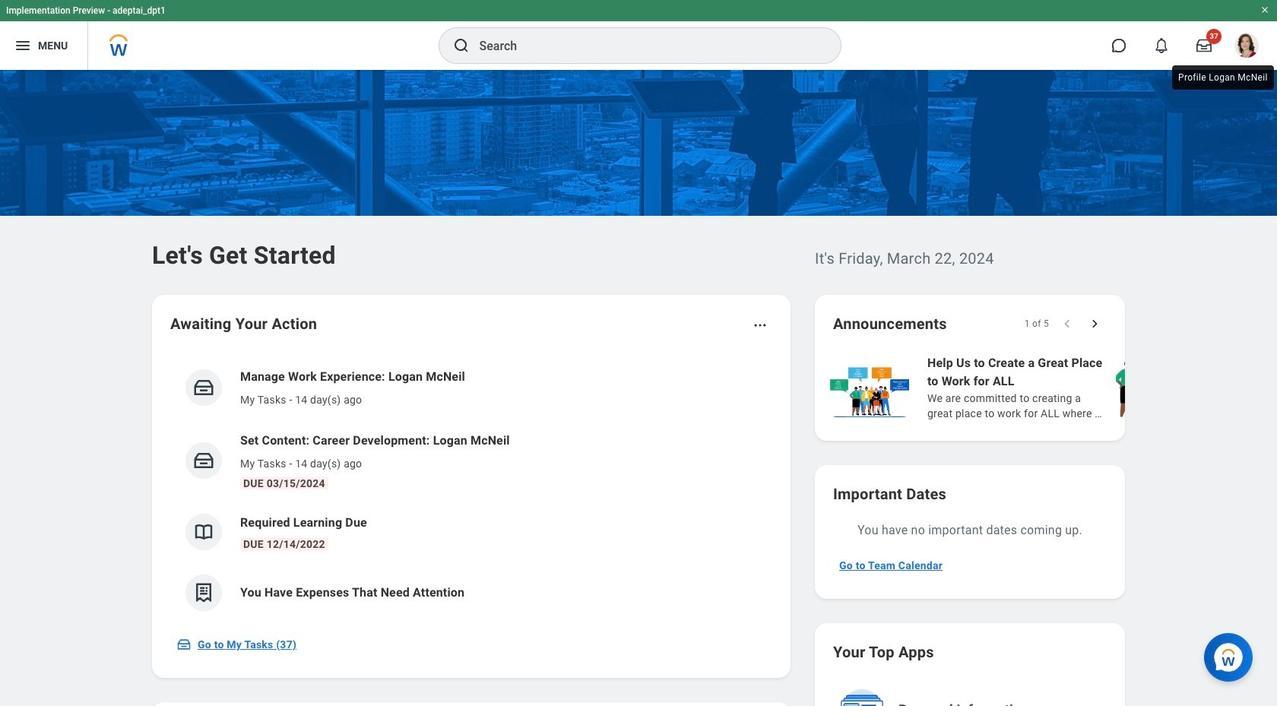 Task type: locate. For each thing, give the bounding box(es) containing it.
chevron right small image
[[1087, 316, 1102, 331]]

banner
[[0, 0, 1277, 70]]

0 horizontal spatial list
[[170, 356, 772, 623]]

dashboard expenses image
[[192, 582, 215, 604]]

main content
[[0, 70, 1277, 706]]

notifications large image
[[1154, 38, 1169, 53]]

inbox image
[[192, 376, 215, 399], [192, 449, 215, 472], [176, 637, 192, 652]]

Search Workday  search field
[[479, 29, 809, 62]]

justify image
[[14, 36, 32, 55]]

1 horizontal spatial list
[[827, 353, 1277, 423]]

list
[[827, 353, 1277, 423], [170, 356, 772, 623]]

status
[[1025, 318, 1049, 330]]

related actions image
[[753, 318, 768, 333]]

tooltip
[[1169, 62, 1277, 93]]

search image
[[452, 36, 470, 55]]



Task type: describe. For each thing, give the bounding box(es) containing it.
inbox large image
[[1197, 38, 1212, 53]]

2 vertical spatial inbox image
[[176, 637, 192, 652]]

chevron left small image
[[1060, 316, 1075, 331]]

close environment banner image
[[1260, 5, 1270, 14]]

1 vertical spatial inbox image
[[192, 449, 215, 472]]

book open image
[[192, 521, 215, 544]]

0 vertical spatial inbox image
[[192, 376, 215, 399]]

profile logan mcneil image
[[1235, 33, 1259, 61]]



Task type: vqa. For each thing, say whether or not it's contained in the screenshot.
'(Empty)' for Incident Location
no



